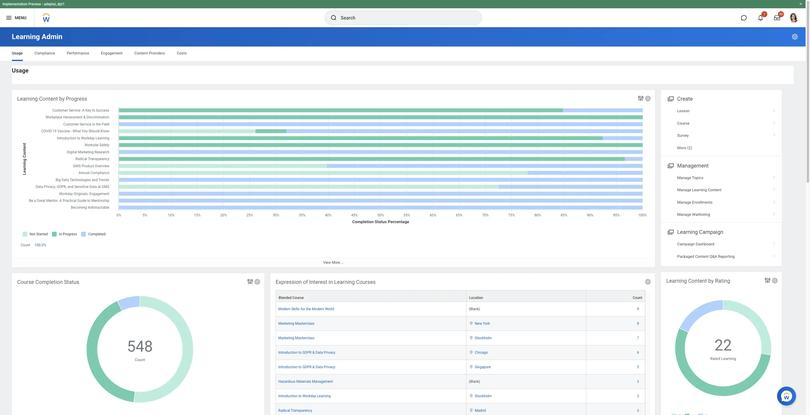 Task type: locate. For each thing, give the bounding box(es) containing it.
1 row from the top
[[276, 291, 646, 303]]

course up skills
[[293, 296, 304, 301]]

3 manage from the top
[[678, 200, 692, 205]]

5 chevron right image from the top
[[771, 253, 779, 259]]

chevron right image for manage learning content
[[771, 186, 779, 192]]

survey
[[678, 133, 689, 138]]

list
[[661, 105, 782, 154], [661, 172, 782, 221], [661, 239, 782, 263]]

1 vertical spatial marketing masterclass link
[[279, 336, 315, 341]]

1 introduction from the top
[[279, 351, 298, 355]]

by for rating
[[709, 278, 714, 284]]

1 vertical spatial count
[[633, 296, 643, 301]]

1 masterclass from the top
[[295, 322, 315, 326]]

count down 548 button
[[135, 358, 145, 363]]

tab list containing usage
[[6, 47, 800, 61]]

1 vertical spatial &
[[313, 366, 315, 370]]

menu group image for learning campaign
[[667, 228, 675, 236]]

3 chevron right image from the top
[[771, 198, 779, 204]]

1 vertical spatial 3 button
[[638, 395, 640, 399]]

modern
[[279, 308, 291, 312], [312, 308, 324, 312]]

management
[[678, 163, 709, 169], [312, 380, 333, 384]]

1 location image from the top
[[469, 336, 474, 341]]

1 horizontal spatial configure and view chart data image
[[765, 277, 772, 284]]

(blank) down singapore
[[469, 380, 481, 384]]

content down manage topics link
[[708, 188, 722, 193]]

management up manage topics
[[678, 163, 709, 169]]

menu group image
[[667, 95, 675, 103]]

configure course completion status image
[[254, 279, 261, 286]]

chevron right image for campaign dashboard
[[771, 240, 779, 246]]

more
[[678, 146, 687, 150], [332, 261, 340, 265]]

2 modern from the left
[[312, 308, 324, 312]]

to up the hazardous materials management link
[[299, 351, 302, 355]]

(blank) element
[[469, 306, 481, 312], [469, 379, 481, 384]]

0 vertical spatial count
[[21, 244, 30, 248]]

marketing masterclass link for new york
[[279, 321, 315, 326]]

1 vertical spatial gdpr
[[303, 366, 312, 370]]

2 stockholm link from the top
[[475, 394, 492, 399]]

learning inside 22 rated learning
[[722, 357, 737, 362]]

introduction
[[279, 351, 298, 355], [279, 366, 298, 370], [279, 395, 298, 399]]

location image
[[469, 336, 474, 341], [469, 351, 474, 355], [469, 409, 474, 413]]

3 location image from the top
[[469, 395, 474, 399]]

introduction for stockholm
[[279, 395, 298, 399]]

0 vertical spatial configure and view chart data image
[[638, 95, 645, 102]]

1 marketing from the top
[[279, 322, 294, 326]]

1 gdpr from the top
[[303, 351, 312, 355]]

2 vertical spatial location image
[[469, 409, 474, 413]]

row
[[276, 291, 646, 303], [276, 303, 646, 317], [276, 317, 646, 332], [276, 332, 646, 346], [276, 346, 646, 361], [276, 361, 646, 375], [276, 375, 646, 390], [276, 390, 646, 404], [276, 404, 646, 416]]

course link
[[661, 117, 782, 130]]

2 vertical spatial 3
[[638, 409, 640, 414]]

count left 100.0%
[[21, 244, 30, 248]]

learning
[[12, 33, 40, 41], [17, 96, 38, 102], [693, 188, 707, 193], [678, 229, 698, 236], [667, 278, 687, 284], [334, 279, 355, 286], [722, 357, 737, 362], [317, 395, 331, 399]]

by inside 'element'
[[59, 96, 65, 102]]

view
[[323, 261, 331, 265]]

1 button
[[755, 11, 768, 24]]

course completion status
[[17, 279, 79, 286]]

1 menu group image from the top
[[667, 162, 675, 170]]

content for packaged content q&a reporting
[[696, 255, 709, 259]]

2 3 button from the top
[[638, 395, 640, 399]]

hazardous materials management link
[[279, 379, 333, 384]]

0 vertical spatial 3 button
[[638, 380, 640, 385]]

0 vertical spatial privacy
[[324, 351, 336, 355]]

1 horizontal spatial more
[[678, 146, 687, 150]]

2 (blank) from the top
[[469, 380, 481, 384]]

0 horizontal spatial count
[[21, 244, 30, 248]]

1 vertical spatial stockholm
[[475, 395, 492, 399]]

1 vertical spatial course
[[17, 279, 34, 286]]

0 vertical spatial masterclass
[[295, 322, 315, 326]]

count up 9
[[633, 296, 643, 301]]

learning inside 'element'
[[17, 96, 38, 102]]

4 chevron right image from the top
[[771, 211, 779, 217]]

stockholm up madrid link
[[475, 395, 492, 399]]

configure and view chart data image
[[638, 95, 645, 102], [765, 277, 772, 284]]

in
[[329, 279, 333, 286]]

2 gdpr from the top
[[303, 366, 312, 370]]

22
[[715, 337, 732, 355]]

skills
[[292, 308, 300, 312]]

5 row from the top
[[276, 346, 646, 361]]

content providers
[[134, 51, 165, 55]]

expression of interest in learning courses element
[[271, 274, 656, 416]]

1 to from the top
[[299, 351, 302, 355]]

manage topics
[[678, 176, 704, 180]]

1 horizontal spatial course
[[293, 296, 304, 301]]

1 list from the top
[[661, 105, 782, 154]]

2 vertical spatial introduction
[[279, 395, 298, 399]]

course down lesson
[[678, 121, 690, 126]]

configure and view chart data image left the configure learning content by progress image
[[638, 95, 645, 102]]

campaign up packaged
[[678, 242, 695, 247]]

privacy for chicago
[[324, 351, 336, 355]]

0 vertical spatial introduction to gdpr & data privacy
[[279, 351, 336, 355]]

1 (blank) element from the top
[[469, 306, 481, 312]]

configure and view chart data image for rating
[[765, 277, 772, 284]]

2 privacy from the top
[[324, 366, 336, 370]]

manage down manage enrollments
[[678, 213, 692, 217]]

main content
[[0, 27, 806, 416]]

1 vertical spatial introduction to gdpr & data privacy link
[[279, 365, 336, 370]]

2 (blank) element from the top
[[469, 379, 481, 384]]

4 manage from the top
[[678, 213, 692, 217]]

by left the rating
[[709, 278, 714, 284]]

materials
[[297, 380, 311, 384]]

1 marketing masterclass link from the top
[[279, 321, 315, 326]]

2 vertical spatial 3 button
[[638, 409, 640, 414]]

learning inside list
[[693, 188, 707, 193]]

main content containing 22
[[0, 27, 806, 416]]

1 stockholm from the top
[[475, 337, 492, 341]]

1 vertical spatial privacy
[[324, 366, 336, 370]]

0 horizontal spatial management
[[312, 380, 333, 384]]

1 vertical spatial marketing masterclass
[[279, 337, 315, 341]]

2 vertical spatial count
[[135, 358, 145, 363]]

survey link
[[661, 130, 782, 142]]

2 3 from the top
[[638, 395, 640, 399]]

modern right the the
[[312, 308, 324, 312]]

2 & from the top
[[313, 366, 315, 370]]

chicago
[[475, 351, 488, 355]]

1 vertical spatial (blank)
[[469, 380, 481, 384]]

2 horizontal spatial course
[[678, 121, 690, 126]]

campaign
[[700, 229, 724, 236], [678, 242, 695, 247]]

chevron right image inside course link
[[771, 119, 779, 125]]

&
[[313, 351, 315, 355], [313, 366, 315, 370]]

manage waitlisting link
[[661, 209, 782, 221]]

content left the providers
[[134, 51, 148, 55]]

1 vertical spatial list
[[661, 172, 782, 221]]

2 menu group image from the top
[[667, 228, 675, 236]]

stockholm
[[475, 337, 492, 341], [475, 395, 492, 399]]

3 button for madrid
[[638, 409, 640, 414]]

0 vertical spatial introduction to gdpr & data privacy link
[[279, 350, 336, 355]]

2 marketing masterclass from the top
[[279, 337, 315, 341]]

stockholm link up madrid link
[[475, 394, 492, 399]]

lesson link
[[661, 105, 782, 117]]

chevron right image inside lesson link
[[771, 107, 779, 113]]

0 vertical spatial marketing masterclass
[[279, 322, 315, 326]]

gdpr for chicago
[[303, 351, 312, 355]]

2 manage from the top
[[678, 188, 692, 193]]

1 chevron right image from the top
[[771, 107, 779, 113]]

0 vertical spatial stockholm link
[[475, 336, 492, 341]]

rating
[[716, 278, 731, 284]]

of
[[303, 279, 308, 286]]

packaged content q&a reporting
[[678, 255, 735, 259]]

1 vertical spatial campaign
[[678, 242, 695, 247]]

3 button
[[638, 380, 640, 385], [638, 395, 640, 399], [638, 409, 640, 414]]

1 horizontal spatial by
[[709, 278, 714, 284]]

chevron right image inside manage waitlisting link
[[771, 211, 779, 217]]

menu group image
[[667, 162, 675, 170], [667, 228, 675, 236]]

marketing masterclass for stockholm
[[279, 337, 315, 341]]

2 chevron right image from the top
[[771, 174, 779, 180]]

2 to from the top
[[299, 366, 302, 370]]

manage waitlisting
[[678, 213, 711, 217]]

1 horizontal spatial campaign
[[700, 229, 724, 236]]

0 vertical spatial marketing
[[279, 322, 294, 326]]

1 vertical spatial configure and view chart data image
[[765, 277, 772, 284]]

3 3 button from the top
[[638, 409, 640, 414]]

3 introduction from the top
[[279, 395, 298, 399]]

courses
[[356, 279, 376, 286]]

3 chevron right image from the top
[[771, 186, 779, 192]]

menu
[[15, 15, 26, 20]]

0 vertical spatial stockholm
[[475, 337, 492, 341]]

2 vertical spatial course
[[293, 296, 304, 301]]

content left 'progress'
[[39, 96, 58, 102]]

to for stockholm
[[299, 395, 302, 399]]

stockholm up chicago link
[[475, 337, 492, 341]]

1 vertical spatial 3
[[638, 395, 640, 399]]

8 row from the top
[[276, 390, 646, 404]]

0 vertical spatial course
[[678, 121, 690, 126]]

6
[[638, 351, 640, 355]]

learning content by rating element
[[661, 273, 782, 416]]

0 vertical spatial introduction
[[279, 351, 298, 355]]

1 stockholm link from the top
[[475, 336, 492, 341]]

count
[[21, 244, 30, 248], [633, 296, 643, 301], [135, 358, 145, 363]]

course for course completion status
[[17, 279, 34, 286]]

campaign up dashboard
[[700, 229, 724, 236]]

configure learning content by progress image
[[645, 96, 652, 102]]

privacy for singapore
[[324, 366, 336, 370]]

stockholm for 3
[[475, 395, 492, 399]]

0 horizontal spatial more
[[332, 261, 340, 265]]

1 vertical spatial management
[[312, 380, 333, 384]]

(blank) element down location
[[469, 306, 481, 312]]

(blank)
[[469, 308, 481, 312], [469, 380, 481, 384]]

modern left skills
[[279, 308, 291, 312]]

gdpr for singapore
[[303, 366, 312, 370]]

1 vertical spatial data
[[316, 366, 323, 370]]

stockholm link down the "new york" at the bottom of the page
[[475, 336, 492, 341]]

marketing masterclass link
[[279, 321, 315, 326], [279, 336, 315, 341]]

introduction for singapore
[[279, 366, 298, 370]]

2 row from the top
[[276, 303, 646, 317]]

1 & from the top
[[313, 351, 315, 355]]

0 vertical spatial usage
[[12, 51, 23, 55]]

configure and view chart data image inside learning content by progress 'element'
[[638, 95, 645, 102]]

inbox large image
[[775, 15, 781, 21]]

radical transparency
[[279, 409, 312, 414]]

course left completion
[[17, 279, 34, 286]]

chevron right image inside manage enrollments link
[[771, 198, 779, 204]]

1 vertical spatial stockholm link
[[475, 394, 492, 399]]

1 usage from the top
[[12, 51, 23, 55]]

madrid
[[475, 409, 486, 414]]

0 vertical spatial menu group image
[[667, 162, 675, 170]]

1 vertical spatial location image
[[469, 351, 474, 355]]

chevron right image inside the survey link
[[771, 131, 779, 137]]

manage up manage waitlisting
[[678, 200, 692, 205]]

2 marketing masterclass link from the top
[[279, 336, 315, 341]]

manage for manage topics
[[678, 176, 692, 180]]

Search Workday  search field
[[341, 11, 470, 24]]

7 row from the top
[[276, 375, 646, 390]]

3 location image from the top
[[469, 409, 474, 413]]

1 introduction to gdpr & data privacy link from the top
[[279, 350, 336, 355]]

0 horizontal spatial course
[[17, 279, 34, 286]]

0 horizontal spatial by
[[59, 96, 65, 102]]

waitlisting
[[693, 213, 711, 217]]

introduction to gdpr & data privacy
[[279, 351, 336, 355], [279, 366, 336, 370]]

usage inside tab list
[[12, 51, 23, 55]]

0 vertical spatial gdpr
[[303, 351, 312, 355]]

2 marketing from the top
[[279, 337, 294, 341]]

to
[[299, 351, 302, 355], [299, 366, 302, 370], [299, 395, 302, 399]]

configure learning content by rating image
[[772, 278, 779, 284]]

2 chevron right image from the top
[[771, 131, 779, 137]]

management right materials
[[312, 380, 333, 384]]

1 vertical spatial (blank) element
[[469, 379, 481, 384]]

2 vertical spatial to
[[299, 395, 302, 399]]

1 marketing masterclass from the top
[[279, 322, 315, 326]]

1 manage from the top
[[678, 176, 692, 180]]

1 location image from the top
[[469, 322, 474, 326]]

0 vertical spatial data
[[316, 351, 323, 355]]

learning inside row
[[317, 395, 331, 399]]

manage for manage waitlisting
[[678, 213, 692, 217]]

close environment banner image
[[800, 2, 803, 6]]

0 vertical spatial location image
[[469, 322, 474, 326]]

0 vertical spatial 3
[[638, 380, 640, 384]]

to left workday
[[299, 395, 302, 399]]

9 row from the top
[[276, 404, 646, 416]]

0 vertical spatial marketing masterclass link
[[279, 321, 315, 326]]

1 vertical spatial introduction to gdpr & data privacy
[[279, 366, 336, 370]]

1 vertical spatial masterclass
[[295, 337, 315, 341]]

2 list from the top
[[661, 172, 782, 221]]

1 vertical spatial introduction
[[279, 366, 298, 370]]

manage for manage enrollments
[[678, 200, 692, 205]]

2 introduction from the top
[[279, 366, 298, 370]]

...
[[341, 261, 344, 265]]

manage for manage learning content
[[678, 188, 692, 193]]

marketing for stockholm
[[279, 337, 294, 341]]

(blank) for hazardous materials management
[[469, 380, 481, 384]]

location button
[[467, 291, 586, 302]]

chevron right image inside 'campaign dashboard' link
[[771, 240, 779, 246]]

to up materials
[[299, 366, 302, 370]]

content left q&a
[[696, 255, 709, 259]]

2 location image from the top
[[469, 365, 474, 370]]

location image
[[469, 322, 474, 326], [469, 365, 474, 370], [469, 395, 474, 399]]

& for chicago
[[313, 351, 315, 355]]

0 vertical spatial &
[[313, 351, 315, 355]]

list containing campaign dashboard
[[661, 239, 782, 263]]

by left 'progress'
[[59, 96, 65, 102]]

4 chevron right image from the top
[[771, 240, 779, 246]]

radical transparency link
[[279, 408, 312, 414]]

6 row from the top
[[276, 361, 646, 375]]

3 for stockholm
[[638, 395, 640, 399]]

location image for stockholm
[[469, 395, 474, 399]]

1 horizontal spatial management
[[678, 163, 709, 169]]

course for course
[[678, 121, 690, 126]]

content inside 'element'
[[39, 96, 58, 102]]

(blank) down location
[[469, 308, 481, 312]]

6 button
[[638, 351, 640, 356]]

1 horizontal spatial modern
[[312, 308, 324, 312]]

configure this page image
[[792, 33, 799, 40]]

1
[[764, 12, 766, 16]]

1 vertical spatial by
[[709, 278, 714, 284]]

2 introduction to gdpr & data privacy link from the top
[[279, 365, 336, 370]]

0 vertical spatial location image
[[469, 336, 474, 341]]

introduction to gdpr & data privacy link for chicago
[[279, 350, 336, 355]]

list for learning campaign
[[661, 239, 782, 263]]

1 (blank) from the top
[[469, 308, 481, 312]]

chevron right image for survey
[[771, 131, 779, 137]]

configure and view chart data image left configure learning content by rating icon
[[765, 277, 772, 284]]

548
[[127, 338, 153, 356]]

manage left topics
[[678, 176, 692, 180]]

3 list from the top
[[661, 239, 782, 263]]

0 vertical spatial to
[[299, 351, 302, 355]]

row containing blended course
[[276, 291, 646, 303]]

0 vertical spatial by
[[59, 96, 65, 102]]

dashboard
[[696, 242, 715, 247]]

1 3 from the top
[[638, 380, 640, 384]]

0 horizontal spatial modern
[[279, 308, 291, 312]]

1 vertical spatial usage
[[12, 67, 29, 74]]

blended course button
[[276, 291, 467, 302]]

1 vertical spatial to
[[299, 366, 302, 370]]

2 masterclass from the top
[[295, 337, 315, 341]]

learning content by rating
[[667, 278, 731, 284]]

chevron right image
[[771, 107, 779, 113], [771, 174, 779, 180], [771, 186, 779, 192], [771, 211, 779, 217], [771, 253, 779, 259]]

chevron right image inside manage topics link
[[771, 174, 779, 180]]

data
[[316, 351, 323, 355], [316, 366, 323, 370]]

masterclass
[[295, 322, 315, 326], [295, 337, 315, 341]]

2 stockholm from the top
[[475, 395, 492, 399]]

33 button
[[771, 11, 785, 24]]

8
[[638, 322, 640, 326]]

usage
[[12, 51, 23, 55], [12, 67, 29, 74]]

more left (2)
[[678, 146, 687, 150]]

1 chevron right image from the top
[[771, 119, 779, 125]]

3 3 from the top
[[638, 409, 640, 414]]

course inside popup button
[[293, 296, 304, 301]]

2 usage from the top
[[12, 67, 29, 74]]

0 vertical spatial (blank)
[[469, 308, 481, 312]]

list containing lesson
[[661, 105, 782, 154]]

content for learning content by progress
[[39, 96, 58, 102]]

introduction inside introduction to workday learning link
[[279, 395, 298, 399]]

learning admin
[[12, 33, 63, 41]]

more inside dropdown button
[[678, 146, 687, 150]]

list containing manage topics
[[661, 172, 782, 221]]

1 horizontal spatial count
[[135, 358, 145, 363]]

3
[[638, 380, 640, 384], [638, 395, 640, 399], [638, 409, 640, 414]]

3 to from the top
[[299, 395, 302, 399]]

row containing introduction to workday learning
[[276, 390, 646, 404]]

providers
[[149, 51, 165, 55]]

1 introduction to gdpr & data privacy from the top
[[279, 351, 336, 355]]

chevron right image
[[771, 119, 779, 125], [771, 131, 779, 137], [771, 198, 779, 204], [771, 240, 779, 246]]

stockholm link for 3
[[475, 394, 492, 399]]

manage down manage topics
[[678, 188, 692, 193]]

1 data from the top
[[316, 351, 323, 355]]

2 introduction to gdpr & data privacy from the top
[[279, 366, 336, 370]]

status
[[64, 279, 79, 286]]

manage
[[678, 176, 692, 180], [678, 188, 692, 193], [678, 200, 692, 205], [678, 213, 692, 217]]

stockholm link for 7
[[475, 336, 492, 341]]

1 vertical spatial menu group image
[[667, 228, 675, 236]]

(blank) element down singapore
[[469, 379, 481, 384]]

2 vertical spatial location image
[[469, 395, 474, 399]]

1 privacy from the top
[[324, 351, 336, 355]]

2 location image from the top
[[469, 351, 474, 355]]

1 vertical spatial more
[[332, 261, 340, 265]]

chevron right image inside manage learning content link
[[771, 186, 779, 192]]

0 vertical spatial more
[[678, 146, 687, 150]]

stockholm for 7
[[475, 337, 492, 341]]

0 horizontal spatial campaign
[[678, 242, 695, 247]]

count inside popup button
[[633, 296, 643, 301]]

9 button
[[638, 307, 640, 312]]

content left the rating
[[689, 278, 707, 284]]

manage enrollments link
[[661, 197, 782, 209]]

list for create
[[661, 105, 782, 154]]

tab list
[[6, 47, 800, 61]]

marketing masterclass
[[279, 322, 315, 326], [279, 337, 315, 341]]

2 vertical spatial list
[[661, 239, 782, 263]]

chevron right image inside packaged content q&a reporting link
[[771, 253, 779, 259]]

0 vertical spatial (blank) element
[[469, 306, 481, 312]]

to for chicago
[[299, 351, 302, 355]]

-
[[42, 2, 43, 6]]

masterclass for stockholm
[[295, 337, 315, 341]]

(2)
[[688, 146, 693, 150]]

1 vertical spatial location image
[[469, 365, 474, 370]]

1 vertical spatial marketing
[[279, 337, 294, 341]]

0 vertical spatial list
[[661, 105, 782, 154]]

0 horizontal spatial configure and view chart data image
[[638, 95, 645, 102]]

2 data from the top
[[316, 366, 323, 370]]

more left ...
[[332, 261, 340, 265]]

2 horizontal spatial count
[[633, 296, 643, 301]]

marketing
[[279, 322, 294, 326], [279, 337, 294, 341]]



Task type: describe. For each thing, give the bounding box(es) containing it.
location image for new york
[[469, 322, 474, 326]]

topics
[[693, 176, 704, 180]]

33
[[780, 12, 783, 16]]

count inside the 548 count
[[135, 358, 145, 363]]

content inside tab list
[[134, 51, 148, 55]]

tab list inside main content
[[6, 47, 800, 61]]

packaged
[[678, 255, 695, 259]]

chevron right image for manage enrollments
[[771, 198, 779, 204]]

100.0% button
[[35, 243, 47, 248]]

view more ...
[[323, 261, 344, 265]]

hazardous
[[279, 380, 296, 384]]

new york link
[[475, 321, 490, 326]]

chevron right image for manage waitlisting
[[771, 211, 779, 217]]

learning campaign
[[678, 229, 724, 236]]

8 button
[[638, 322, 640, 327]]

the
[[306, 308, 311, 312]]

learning content by progress element
[[12, 90, 656, 268]]

1 3 button from the top
[[638, 380, 640, 385]]

chevron right image for lesson
[[771, 107, 779, 113]]

packaged content q&a reporting link
[[661, 251, 782, 263]]

lesson
[[678, 109, 690, 113]]

introduction to gdpr & data privacy for chicago
[[279, 351, 336, 355]]

0 vertical spatial campaign
[[700, 229, 724, 236]]

configure expression of interest in learning courses image
[[645, 279, 652, 286]]

7
[[638, 337, 640, 341]]

marketing masterclass link for stockholm
[[279, 336, 315, 341]]

expression
[[276, 279, 302, 286]]

preview
[[28, 2, 41, 6]]

implementation
[[2, 2, 27, 6]]

7 button
[[638, 336, 640, 341]]

completion
[[35, 279, 63, 286]]

chevron right image for course
[[771, 119, 779, 125]]

9
[[638, 308, 640, 312]]

profile logan mcneil image
[[790, 13, 799, 24]]

4 row from the top
[[276, 332, 646, 346]]

marketing for new york
[[279, 322, 294, 326]]

1 modern from the left
[[279, 308, 291, 312]]

rated
[[711, 357, 721, 362]]

row containing hazardous materials management
[[276, 375, 646, 390]]

location image for madrid
[[469, 409, 474, 413]]

(blank) element for hazardous materials management
[[469, 379, 481, 384]]

& for singapore
[[313, 366, 315, 370]]

marketing masterclass for new york
[[279, 322, 315, 326]]

enrollments
[[693, 200, 713, 205]]

progress
[[66, 96, 87, 102]]

manage learning content
[[678, 188, 722, 193]]

introduction to workday learning
[[279, 395, 331, 399]]

548 button
[[127, 337, 154, 358]]

masterclass for new york
[[295, 322, 315, 326]]

search image
[[330, 14, 337, 21]]

5
[[638, 366, 640, 370]]

justify image
[[5, 14, 12, 21]]

3 button for stockholm
[[638, 395, 640, 399]]

by for progress
[[59, 96, 65, 102]]

count inside learning content by progress 'element'
[[21, 244, 30, 248]]

data for singapore
[[316, 366, 323, 370]]

data for chicago
[[316, 351, 323, 355]]

menu banner
[[0, 0, 806, 27]]

york
[[483, 322, 490, 326]]

modern skills for the modern world
[[279, 308, 334, 312]]

100.0%
[[35, 244, 46, 248]]

introduction for chicago
[[279, 351, 298, 355]]

notifications large image
[[758, 15, 764, 21]]

blended
[[279, 296, 292, 301]]

introduction to gdpr & data privacy for singapore
[[279, 366, 336, 370]]

introduction to gdpr & data privacy link for singapore
[[279, 365, 336, 370]]

(blank) element for modern skills for the modern world
[[469, 306, 481, 312]]

content for learning content by rating
[[689, 278, 707, 284]]

expression of interest in learning courses
[[276, 279, 376, 286]]

management inside row
[[312, 380, 333, 384]]

548 count
[[127, 338, 153, 363]]

0 vertical spatial management
[[678, 163, 709, 169]]

singapore
[[475, 366, 491, 370]]

view more ... link
[[12, 258, 656, 268]]

3 row from the top
[[276, 317, 646, 332]]

(blank) for modern skills for the modern world
[[469, 308, 481, 312]]

radical
[[279, 409, 290, 414]]

admin
[[42, 33, 63, 41]]

row containing radical transparency
[[276, 404, 646, 416]]

location image for stockholm
[[469, 336, 474, 341]]

campaign dashboard link
[[661, 239, 782, 251]]

more (2) link
[[661, 142, 782, 154]]

introduction to workday learning link
[[279, 394, 331, 399]]

5 button
[[638, 365, 640, 370]]

create
[[678, 96, 693, 102]]

menu button
[[0, 8, 34, 27]]

transparency
[[291, 409, 312, 414]]

manage topics link
[[661, 172, 782, 184]]

more inside learning content by progress 'element'
[[332, 261, 340, 265]]

modern skills for the modern world link
[[279, 306, 334, 312]]

location image for chicago
[[469, 351, 474, 355]]

chevron right image for manage topics
[[771, 174, 779, 180]]

22 button
[[715, 336, 733, 356]]

count button
[[587, 291, 645, 302]]

course completion status element
[[12, 274, 265, 416]]

singapore link
[[475, 365, 491, 370]]

new
[[475, 322, 482, 326]]

q&a
[[710, 255, 718, 259]]

3 for madrid
[[638, 409, 640, 414]]

manage learning content link
[[661, 184, 782, 197]]

blended course
[[279, 296, 304, 301]]

list for management
[[661, 172, 782, 221]]

configure and view chart data image for progress
[[638, 95, 645, 102]]

location image for singapore
[[469, 365, 474, 370]]

hazardous materials management
[[279, 380, 333, 384]]

for
[[301, 308, 305, 312]]

costs
[[177, 51, 187, 55]]

more (2)
[[678, 146, 693, 150]]

new york
[[475, 322, 490, 326]]

learning content by progress
[[17, 96, 87, 102]]

menu group image for management
[[667, 162, 675, 170]]

workday
[[303, 395, 316, 399]]

adeptai_dpt1
[[44, 2, 65, 6]]

madrid link
[[475, 408, 486, 414]]

reporting
[[719, 255, 735, 259]]

chevron right image for packaged content q&a reporting
[[771, 253, 779, 259]]

row containing modern skills for the modern world
[[276, 303, 646, 317]]

configure and view chart data image
[[247, 279, 254, 286]]

22 rated learning
[[711, 337, 737, 362]]

campaign inside list
[[678, 242, 695, 247]]

engagement
[[101, 51, 123, 55]]

world
[[325, 308, 334, 312]]

performance
[[67, 51, 89, 55]]

to for singapore
[[299, 366, 302, 370]]

implementation preview -   adeptai_dpt1
[[2, 2, 65, 6]]

location
[[470, 296, 483, 301]]



Task type: vqa. For each thing, say whether or not it's contained in the screenshot.
4th San Francisco link from the bottom
no



